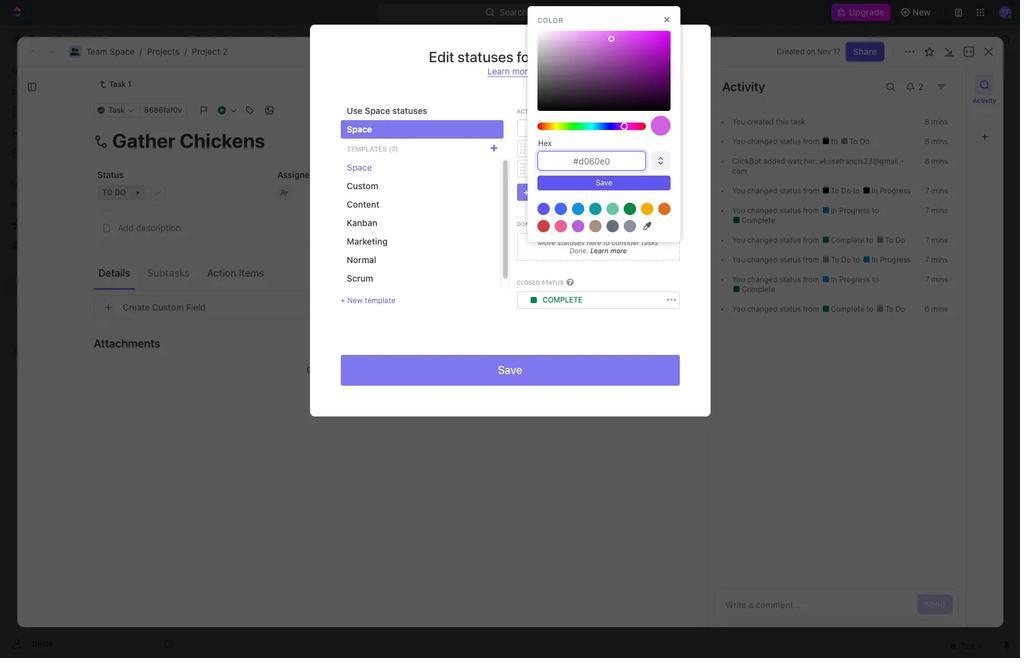 Task type: locate. For each thing, give the bounding box(es) containing it.
8 for added watcher:
[[924, 157, 929, 166]]

added watcher:
[[761, 157, 819, 166]]

add task down "task 2"
[[248, 257, 285, 267]]

0 vertical spatial statuses
[[457, 48, 513, 65]]

upload
[[387, 366, 411, 375]]

1 horizontal spatial projects
[[282, 34, 314, 44]]

team for team space / projects / project 2
[[86, 46, 107, 57]]

0 horizontal spatial user group image
[[13, 242, 22, 249]]

5 changed status from from the top
[[745, 255, 821, 264]]

/ left project
[[184, 46, 187, 57]]

content
[[347, 199, 379, 210]]

statuses for edit
[[457, 48, 513, 65]]

3 8 mins from the top
[[924, 157, 948, 166]]

to
[[543, 123, 553, 133], [830, 137, 840, 146], [849, 137, 857, 146], [317, 169, 325, 180], [830, 186, 839, 195], [853, 186, 862, 195], [872, 206, 879, 215], [866, 235, 875, 245], [885, 235, 893, 245], [603, 238, 610, 246], [830, 255, 839, 264], [853, 255, 862, 264], [872, 275, 879, 284], [229, 292, 239, 301], [866, 304, 875, 314], [885, 304, 893, 314], [377, 365, 384, 375]]

0 vertical spatial 1
[[128, 80, 131, 89]]

team space link
[[192, 32, 259, 47], [86, 46, 135, 57]]

projects
[[282, 34, 314, 44], [147, 46, 180, 57], [538, 48, 591, 65]]

+ new template
[[341, 296, 395, 305]]

upgrade link
[[832, 4, 890, 21]]

1 vertical spatial add task
[[331, 174, 364, 183]]

add task button up content
[[316, 171, 369, 186]]

edit
[[429, 48, 454, 65]]

0 vertical spatial add task
[[931, 79, 968, 89]]

1 horizontal spatial here
[[587, 238, 601, 246]]

1 vertical spatial team
[[86, 46, 107, 57]]

learn more link down for on the right top of page
[[488, 66, 532, 77]]

user group image
[[196, 36, 204, 43], [70, 48, 80, 55], [13, 242, 22, 249]]

+ left template
[[341, 296, 345, 305]]

8 mins for changed status from
[[924, 137, 948, 146]]

5 7 from the top
[[925, 275, 929, 284]]

4 you from the top
[[732, 206, 745, 215]]

1 vertical spatial statuses
[[392, 105, 427, 116]]

user group image up project
[[196, 36, 204, 43]]

0 horizontal spatial activity
[[722, 80, 765, 94]]

statuses
[[457, 48, 513, 65], [392, 105, 427, 116], [557, 238, 585, 246]]

share button right 17
[[846, 42, 884, 62]]

add task button down "task 2"
[[243, 255, 290, 270]]

0 vertical spatial activity
[[722, 80, 765, 94]]

1 horizontal spatial more
[[610, 247, 627, 255]]

to do
[[543, 123, 566, 133], [847, 137, 869, 146], [828, 186, 853, 195], [883, 235, 905, 245], [828, 255, 853, 264], [229, 292, 252, 301], [883, 304, 905, 314]]

here up learn more
[[587, 238, 601, 246]]

2 vertical spatial 8 mins
[[924, 157, 948, 166]]

tree
[[5, 214, 179, 381]]

you created this task
[[732, 117, 805, 126]]

2 vertical spatial 8
[[924, 157, 929, 166]]

1 horizontal spatial team
[[207, 34, 229, 44]]

7 from from the top
[[803, 304, 819, 314]]

0 vertical spatial more
[[512, 66, 532, 76]]

6 changed status from from the top
[[745, 275, 821, 284]]

table
[[374, 114, 396, 124]]

1 vertical spatial status
[[549, 187, 575, 197]]

progress inside edit statuses for projects dialog
[[552, 144, 592, 153]]

0 vertical spatial 8 mins
[[924, 117, 948, 126]]

2 vertical spatial statuses
[[557, 238, 585, 246]]

1 horizontal spatial learn more link
[[588, 247, 627, 255]]

share right 17
[[853, 46, 877, 57]]

activity
[[722, 80, 765, 94], [973, 97, 996, 104]]

more down for on the right top of page
[[512, 66, 532, 76]]

2 vertical spatial user group image
[[13, 242, 22, 249]]

0 vertical spatial 8
[[924, 117, 929, 126]]

1 vertical spatial custom
[[152, 302, 184, 312]]

6 mins
[[924, 304, 948, 314]]

task
[[949, 79, 968, 89], [109, 80, 126, 89], [347, 174, 364, 183], [248, 236, 267, 246], [267, 257, 285, 267]]

space for use space statuses
[[365, 105, 390, 116]]

add task button up customize at the top right of page
[[924, 75, 976, 94]]

share
[[872, 34, 895, 44], [853, 46, 877, 57]]

use
[[347, 105, 363, 116]]

field
[[186, 302, 206, 312]]

new
[[913, 7, 931, 17], [347, 296, 363, 305]]

drop
[[307, 365, 324, 375]]

1 vertical spatial +
[[341, 296, 345, 305]]

5 7 mins from the top
[[925, 275, 948, 284]]

more
[[512, 66, 532, 76], [610, 247, 627, 255]]

0 horizontal spatial add task
[[248, 257, 285, 267]]

new up "automations"
[[913, 7, 931, 17]]

1 vertical spatial add task button
[[316, 171, 369, 186]]

6 you from the top
[[732, 255, 745, 264]]

5 mins from the top
[[931, 206, 948, 215]]

1 horizontal spatial +
[[524, 187, 529, 197]]

3 8 from the top
[[924, 157, 929, 166]]

1 horizontal spatial statuses
[[457, 48, 513, 65]]

com
[[732, 157, 904, 176]]

team
[[207, 34, 229, 44], [86, 46, 107, 57]]

to inside drop your files here to upload
[[377, 365, 384, 375]]

1 vertical spatial 8 mins
[[924, 137, 948, 146]]

1 vertical spatial 8
[[924, 137, 929, 146]]

new down "scrum"
[[347, 296, 363, 305]]

0 horizontal spatial more
[[512, 66, 532, 76]]

subtasks
[[147, 267, 190, 278]]

team for team space
[[207, 34, 229, 44]]

4 7 mins from the top
[[925, 255, 948, 264]]

more down consider
[[610, 247, 627, 255]]

new inside button
[[913, 7, 931, 17]]

customize
[[915, 114, 958, 124]]

0 horizontal spatial learn
[[488, 66, 510, 76]]

+
[[524, 187, 529, 197], [341, 296, 345, 305]]

17
[[833, 47, 841, 56]]

1 horizontal spatial custom
[[347, 181, 378, 191]]

0 horizontal spatial projects
[[147, 46, 180, 57]]

1 horizontal spatial status
[[549, 187, 575, 197]]

add task up content
[[331, 174, 364, 183]]

1 8 mins from the top
[[924, 117, 948, 126]]

4 mins from the top
[[931, 186, 948, 195]]

on
[[807, 47, 815, 56]]

add down dropdown menu image
[[531, 187, 547, 197]]

send
[[924, 599, 945, 610]]

3 you from the top
[[732, 186, 745, 195]]

here
[[587, 238, 601, 246], [360, 365, 375, 375]]

for
[[543, 164, 557, 173]]

task 2
[[248, 236, 275, 246]]

3 changed from the top
[[747, 206, 777, 215]]

2 horizontal spatial add task
[[931, 79, 968, 89]]

projects link left project
[[147, 46, 180, 57]]

1 horizontal spatial add task button
[[316, 171, 369, 186]]

custom inside edit statuses for projects dialog
[[347, 181, 378, 191]]

learn more link down consider
[[588, 247, 627, 255]]

0 horizontal spatial learn more link
[[488, 66, 532, 77]]

0 vertical spatial new
[[913, 7, 931, 17]]

projects link
[[266, 32, 317, 47], [147, 46, 180, 57]]

color options list
[[535, 200, 673, 235]]

review
[[560, 164, 587, 173]]

task
[[790, 117, 805, 126]]

search...
[[500, 7, 535, 17]]

1 status from the top
[[779, 137, 801, 146]]

team up project 2 link
[[207, 34, 229, 44]]

0 horizontal spatial team space link
[[86, 46, 135, 57]]

0 horizontal spatial team
[[86, 46, 107, 57]]

add task up customize at the top right of page
[[931, 79, 968, 89]]

user group image down "spaces"
[[13, 242, 22, 249]]

1 vertical spatial learn more link
[[588, 247, 627, 255]]

0 horizontal spatial /
[[140, 46, 142, 57]]

scrum
[[347, 273, 373, 284]]

add
[[931, 79, 947, 89], [331, 174, 345, 183], [531, 187, 547, 197], [118, 222, 134, 233], [248, 257, 264, 267]]

sidebar navigation
[[0, 25, 184, 658]]

add up customize at the top right of page
[[931, 79, 947, 89]]

0 horizontal spatial +
[[341, 296, 345, 305]]

projects link right team space
[[266, 32, 317, 47]]

1
[[128, 80, 131, 89], [289, 236, 292, 245]]

do
[[555, 123, 566, 133], [859, 137, 869, 146], [841, 186, 851, 195], [895, 235, 905, 245], [841, 255, 851, 264], [241, 292, 252, 301], [895, 304, 905, 314]]

0 vertical spatial status
[[97, 169, 124, 180]]

tasks
[[641, 238, 658, 246]]

7 mins from the top
[[931, 255, 948, 264]]

0 vertical spatial team
[[207, 34, 229, 44]]

complete
[[543, 295, 583, 304]]

0 horizontal spatial new
[[347, 296, 363, 305]]

activity inside task sidebar navigation tab list
[[973, 97, 996, 104]]

2 from from the top
[[803, 186, 819, 195]]

6 status from the top
[[779, 275, 801, 284]]

team space / projects / project 2
[[86, 46, 228, 57]]

edit statuses for projects dialog
[[310, 25, 710, 416]]

0 vertical spatial custom
[[347, 181, 378, 191]]

/ right team space
[[261, 34, 264, 44]]

projects inside edit statuses for projects learn more
[[538, 48, 591, 65]]

+ for + add status
[[524, 187, 529, 197]]

1 vertical spatial more
[[610, 247, 627, 255]]

/ up home 'link'
[[140, 46, 142, 57]]

changed
[[747, 137, 777, 146], [747, 186, 777, 195], [747, 206, 777, 215], [747, 235, 777, 245], [747, 255, 777, 264], [747, 275, 777, 284], [747, 304, 777, 314]]

task down team space / projects / project 2
[[109, 80, 126, 89]]

0 horizontal spatial here
[[360, 365, 375, 375]]

1 vertical spatial learn
[[590, 247, 608, 255]]

8 you from the top
[[732, 304, 745, 314]]

progress
[[552, 144, 592, 153], [238, 174, 278, 183], [880, 186, 911, 195], [839, 206, 870, 215], [880, 255, 911, 264], [839, 275, 870, 284]]

learn
[[488, 66, 510, 76], [590, 247, 608, 255]]

0 vertical spatial learn
[[488, 66, 510, 76]]

activity inside task sidebar content section
[[722, 80, 765, 94]]

your
[[326, 365, 341, 375]]

statuses inside edit statuses for projects learn more
[[457, 48, 513, 65]]

custom left field
[[152, 302, 184, 312]]

2 horizontal spatial user group image
[[196, 36, 204, 43]]

7
[[925, 186, 929, 195], [925, 206, 929, 215], [925, 235, 929, 245], [925, 255, 929, 264], [925, 275, 929, 284]]

share for share button under upgrade on the top of page
[[872, 34, 895, 44]]

send button
[[917, 595, 953, 614]]

1 horizontal spatial activity
[[973, 97, 996, 104]]

1 horizontal spatial 1
[[289, 236, 292, 245]]

1 inside 1 button
[[289, 236, 292, 245]]

2 horizontal spatial add task button
[[924, 75, 976, 94]]

subtasks button
[[142, 262, 195, 284]]

status
[[779, 137, 801, 146], [779, 186, 801, 195], [779, 206, 801, 215], [779, 235, 801, 245], [779, 255, 801, 264], [779, 275, 801, 284], [779, 304, 801, 314]]

+ down the assignees button
[[524, 187, 529, 197]]

2 horizontal spatial statuses
[[557, 238, 585, 246]]

8
[[924, 117, 929, 126], [924, 137, 929, 146], [924, 157, 929, 166]]

1 vertical spatial share
[[853, 46, 877, 57]]

0 horizontal spatial projects link
[[147, 46, 180, 57]]

share down upgrade on the top of page
[[872, 34, 895, 44]]

task up content
[[347, 174, 364, 183]]

8 for changed status from
[[924, 137, 929, 146]]

1 horizontal spatial new
[[913, 7, 931, 17]]

0 horizontal spatial custom
[[152, 302, 184, 312]]

0 horizontal spatial 1
[[128, 80, 131, 89]]

tree inside sidebar navigation
[[5, 214, 179, 381]]

0 vertical spatial +
[[524, 187, 529, 197]]

space
[[231, 34, 256, 44], [110, 46, 135, 57], [365, 105, 390, 116], [347, 124, 372, 134], [347, 162, 372, 173]]

1 horizontal spatial user group image
[[70, 48, 80, 55]]

add left description
[[118, 222, 134, 233]]

statuses inside move statuses here to consider tasks done.
[[557, 238, 585, 246]]

automations
[[914, 34, 966, 44]]

1 vertical spatial new
[[347, 296, 363, 305]]

color
[[537, 16, 563, 24]]

2 8 from the top
[[924, 137, 929, 146]]

here right files at bottom
[[360, 365, 375, 375]]

2 vertical spatial add task button
[[243, 255, 290, 270]]

home link
[[5, 60, 179, 80]]

custom up content
[[347, 181, 378, 191]]

None field
[[537, 151, 646, 171]]

0 vertical spatial learn more link
[[488, 66, 532, 77]]

5 changed from the top
[[747, 255, 777, 264]]

2 8 mins from the top
[[924, 137, 948, 146]]

space for team space
[[231, 34, 256, 44]]

customize button
[[899, 111, 962, 128]]

3 7 mins from the top
[[925, 235, 948, 245]]

team up home 'link'
[[86, 46, 107, 57]]

0 vertical spatial user group image
[[196, 36, 204, 43]]

2
[[222, 46, 228, 57], [293, 174, 297, 183], [269, 236, 275, 246], [266, 292, 271, 301]]

2 horizontal spatial /
[[261, 34, 264, 44]]

1 vertical spatial 1
[[289, 236, 292, 245]]

2 horizontal spatial projects
[[538, 48, 591, 65]]

0 horizontal spatial statuses
[[392, 105, 427, 116]]

0 horizontal spatial status
[[97, 169, 124, 180]]

1 from from the top
[[803, 137, 819, 146]]

action
[[207, 267, 236, 278]]

0 vertical spatial here
[[587, 238, 601, 246]]

for
[[517, 48, 534, 65]]

8 mins
[[924, 117, 948, 126], [924, 137, 948, 146], [924, 157, 948, 166]]

3 status from the top
[[779, 206, 801, 215]]

projects for team
[[147, 46, 180, 57]]

3 from from the top
[[803, 206, 819, 215]]

add description
[[118, 222, 181, 233]]

0 vertical spatial add task button
[[924, 75, 976, 94]]

1 vertical spatial here
[[360, 365, 375, 375]]

from
[[803, 137, 819, 146], [803, 186, 819, 195], [803, 206, 819, 215], [803, 235, 819, 245], [803, 255, 819, 264], [803, 275, 819, 284], [803, 304, 819, 314]]

add inside button
[[118, 222, 134, 233]]

0 vertical spatial share
[[872, 34, 895, 44]]

1 vertical spatial activity
[[973, 97, 996, 104]]

user group image up home 'link'
[[70, 48, 80, 55]]



Task type: vqa. For each thing, say whether or not it's contained in the screenshot.
Enter Time E.G. 3 Hours 20 Mins text field
no



Task type: describe. For each thing, give the bounding box(es) containing it.
eloisefrancis23@gmail.
[[819, 157, 904, 166]]

2 7 mins from the top
[[925, 206, 948, 215]]

move
[[538, 238, 556, 246]]

+ add status
[[524, 187, 575, 197]]

added
[[763, 157, 785, 166]]

eloisefrancis23@gmail. com
[[732, 157, 904, 176]]

1 7 mins from the top
[[925, 186, 948, 195]]

attachments button
[[94, 328, 624, 358]]

save
[[596, 178, 612, 187]]

action items
[[207, 267, 264, 278]]

projects for edit
[[538, 48, 591, 65]]

here inside drop your files here to upload
[[360, 365, 375, 375]]

1 mins from the top
[[931, 117, 948, 126]]

action items button
[[202, 262, 269, 284]]

assignees button
[[498, 142, 556, 157]]

Edit task name text field
[[94, 129, 624, 152]]

here inside move statuses here to consider tasks done.
[[587, 238, 601, 246]]

1 changed status from from the top
[[745, 137, 821, 146]]

1 changed from the top
[[747, 137, 777, 146]]

task 1
[[109, 80, 131, 89]]

8 mins for added watcher:
[[924, 157, 948, 166]]

Search tasks... text field
[[867, 140, 990, 158]]

to do inside edit statuses for projects dialog
[[543, 123, 566, 133]]

kanban
[[347, 218, 377, 228]]

1 horizontal spatial projects link
[[266, 32, 317, 47]]

add inside edit statuses for projects dialog
[[531, 187, 547, 197]]

spaces
[[10, 200, 36, 209]]

favorites
[[10, 179, 42, 188]]

4 7 from the top
[[925, 255, 929, 264]]

custom inside "button"
[[152, 302, 184, 312]]

create custom field
[[123, 302, 206, 312]]

attachments
[[94, 337, 160, 350]]

1 inside task 1 link
[[128, 80, 131, 89]]

assigned to
[[277, 169, 325, 180]]

6 changed from the top
[[747, 275, 777, 284]]

assignees
[[514, 144, 550, 153]]

5 status from the top
[[779, 255, 801, 264]]

3 changed status from from the top
[[745, 206, 821, 215]]

1 8 from the top
[[924, 117, 929, 126]]

status inside edit statuses for projects dialog
[[549, 187, 575, 197]]

move statuses here to consider tasks done.
[[538, 238, 658, 255]]

space for team space / projects / project 2
[[110, 46, 135, 57]]

add description button
[[98, 218, 619, 238]]

1 you from the top
[[732, 117, 745, 126]]

4 changed status from from the top
[[745, 235, 821, 245]]

2 you from the top
[[732, 137, 745, 146]]

9 mins from the top
[[931, 304, 948, 314]]

2 vertical spatial add task
[[248, 257, 285, 267]]

assigned
[[277, 169, 315, 180]]

to inside move statuses here to consider tasks done.
[[603, 238, 610, 246]]

description
[[136, 222, 181, 233]]

1 horizontal spatial team space link
[[192, 32, 259, 47]]

1 horizontal spatial learn
[[590, 247, 608, 255]]

3 7 from the top
[[925, 235, 929, 245]]

watcher:
[[787, 157, 817, 166]]

⌘k
[[623, 7, 636, 17]]

4 from from the top
[[803, 235, 819, 245]]

created
[[747, 117, 773, 126]]

upgrade
[[849, 7, 884, 17]]

learn more
[[588, 247, 627, 255]]

+ for + new template
[[341, 296, 345, 305]]

use space statuses
[[347, 105, 427, 116]]

board link
[[227, 111, 254, 128]]

add down "task 2"
[[248, 257, 264, 267]]

board
[[230, 114, 254, 124]]

7 changed from the top
[[747, 304, 777, 314]]

gantt link
[[416, 111, 441, 128]]

4 status from the top
[[779, 235, 801, 245]]

for review
[[543, 164, 587, 173]]

6 from from the top
[[803, 275, 819, 284]]

share for share button right of 17
[[853, 46, 877, 57]]

5 from from the top
[[803, 255, 819, 264]]

1 7 from the top
[[925, 186, 929, 195]]

details
[[99, 267, 130, 278]]

6
[[924, 304, 929, 314]]

in inside edit statuses for projects dialog
[[543, 144, 550, 153]]

4 changed from the top
[[747, 235, 777, 245]]

calendar link
[[312, 111, 351, 128]]

new button
[[895, 2, 938, 22]]

edit statuses for projects learn more
[[429, 48, 591, 76]]

7 status from the top
[[779, 304, 801, 314]]

0 horizontal spatial add task button
[[243, 255, 290, 270]]

automations button
[[908, 30, 972, 49]]

drop your files here to upload
[[307, 365, 411, 375]]

marketing
[[347, 236, 388, 247]]

favorites button
[[5, 176, 47, 191]]

2 mins from the top
[[931, 137, 948, 146]]

do inside edit statuses for projects dialog
[[555, 123, 566, 133]]

in progress inside edit statuses for projects dialog
[[543, 144, 592, 153]]

create
[[123, 302, 150, 312]]

template
[[365, 296, 395, 305]]

8686faf0v
[[144, 105, 182, 115]]

2 changed from the top
[[747, 186, 777, 195]]

done.
[[569, 247, 588, 255]]

home
[[30, 64, 53, 75]]

hex
[[538, 139, 552, 148]]

statuses for move
[[557, 238, 585, 246]]

calendar
[[314, 114, 351, 124]]

8686faf0v button
[[139, 103, 187, 118]]

task down 1 button
[[267, 257, 285, 267]]

table link
[[371, 111, 396, 128]]

details button
[[94, 262, 135, 284]]

add right assigned to
[[331, 174, 345, 183]]

normal
[[347, 255, 376, 265]]

7 you from the top
[[732, 275, 745, 284]]

project
[[192, 46, 220, 57]]

dropdown menu image
[[530, 166, 537, 172]]

inbox link
[[5, 81, 179, 100]]

team space
[[207, 34, 256, 44]]

more inside edit statuses for projects learn more
[[512, 66, 532, 76]]

create custom field button
[[94, 295, 624, 320]]

consider
[[612, 238, 640, 246]]

nov
[[817, 47, 831, 56]]

2 status from the top
[[779, 186, 801, 195]]

1 horizontal spatial /
[[184, 46, 187, 57]]

7 changed status from from the top
[[745, 304, 821, 314]]

this
[[776, 117, 788, 126]]

hide
[[640, 144, 656, 153]]

clickbot
[[732, 157, 761, 166]]

files
[[343, 365, 358, 375]]

user group image inside sidebar navigation
[[13, 242, 22, 249]]

gantt
[[419, 114, 441, 124]]

created
[[777, 47, 804, 56]]

2 changed status from from the top
[[745, 186, 821, 195]]

task sidebar content section
[[707, 67, 965, 627]]

project 2 link
[[192, 46, 228, 57]]

1 button
[[277, 235, 294, 247]]

created on nov 17
[[777, 47, 841, 56]]

1 horizontal spatial add task
[[331, 174, 364, 183]]

3 mins from the top
[[931, 157, 948, 166]]

learn inside edit statuses for projects learn more
[[488, 66, 510, 76]]

share button down upgrade on the top of page
[[864, 30, 903, 49]]

8 mins from the top
[[931, 275, 948, 284]]

invite
[[32, 638, 53, 649]]

2 7 from the top
[[925, 206, 929, 215]]

task left task sidebar navigation tab list
[[949, 79, 968, 89]]

5 you from the top
[[732, 235, 745, 245]]

1 vertical spatial user group image
[[70, 48, 80, 55]]

task left 1 button
[[248, 236, 267, 246]]

items
[[239, 267, 264, 278]]

upload button
[[387, 366, 411, 375]]

task sidebar navigation tab list
[[971, 75, 998, 147]]

inbox
[[30, 85, 51, 96]]

6 mins from the top
[[931, 235, 948, 245]]

hide button
[[635, 142, 661, 157]]

new inside edit statuses for projects dialog
[[347, 296, 363, 305]]



